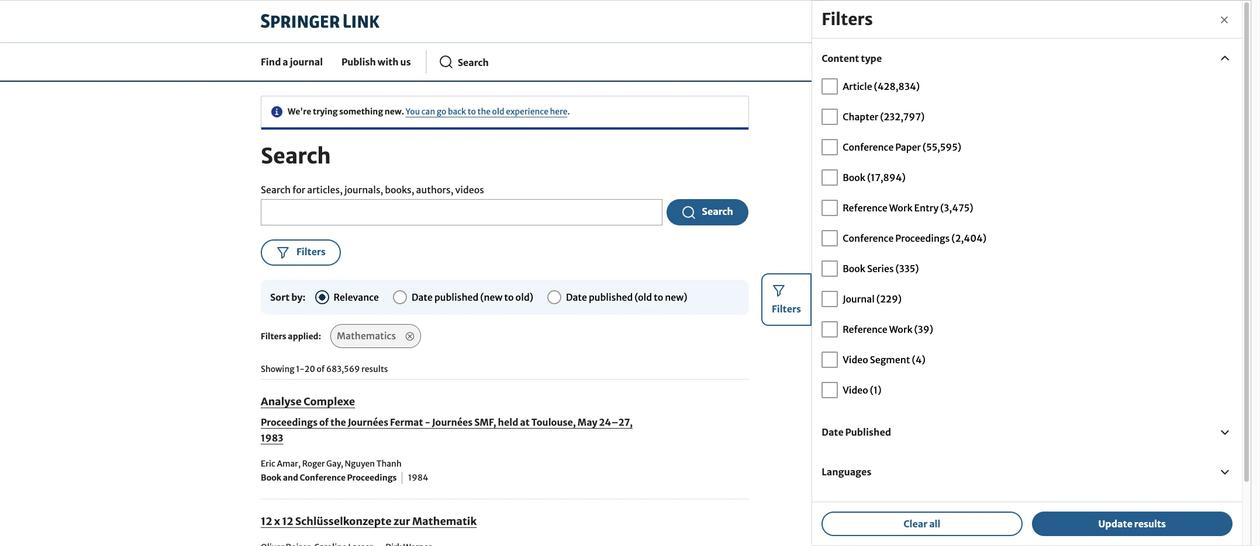 Task type: describe. For each thing, give the bounding box(es) containing it.
reference work entry (3,475)
[[843, 202, 974, 214]]

date for date published (new to old)
[[412, 292, 433, 303]]

(55,595)
[[923, 141, 962, 153]]

for
[[293, 185, 306, 196]]

mathematik
[[412, 516, 477, 529]]

toulouse,
[[532, 417, 576, 429]]

update results button
[[1032, 512, 1233, 537]]

chapter (232,797)
[[843, 111, 925, 123]]

x
[[274, 516, 280, 529]]

zur
[[394, 516, 410, 529]]

book series (335)
[[843, 263, 919, 275]]

clear all
[[904, 519, 941, 530]]

2 horizontal spatial filters
[[822, 9, 873, 30]]

may
[[578, 417, 598, 429]]

complexe
[[304, 396, 355, 409]]

20
[[305, 364, 315, 375]]

with
[[378, 56, 399, 68]]

showing 1-20 of 683,569 results
[[261, 364, 388, 375]]

1983
[[261, 433, 283, 445]]

(1)
[[870, 385, 882, 396]]

publish
[[342, 56, 376, 68]]

find a journal
[[261, 56, 323, 68]]

24–27,
[[599, 417, 633, 429]]

type
[[861, 53, 882, 64]]

12 x 12 schlüsselkonzepte zur mathematik
[[261, 516, 477, 529]]

journal
[[290, 56, 323, 68]]

publish with us link
[[337, 46, 416, 78]]

1 journées from the left
[[348, 417, 389, 429]]

date for date published
[[822, 427, 844, 439]]

none search field containing search for articles, journals, books, authors, videos
[[261, 183, 749, 349]]

smf,
[[475, 417, 496, 429]]

nguyen
[[345, 459, 375, 470]]

chapter
[[843, 111, 879, 123]]

thanh
[[377, 459, 402, 470]]

12 x 12 schlüsselkonzepte zur mathematik link
[[261, 516, 477, 529]]

all
[[930, 519, 941, 530]]

books,
[[385, 185, 415, 196]]

book and conference proceedings
[[261, 473, 397, 484]]

search button
[[667, 200, 749, 226]]

book (17,894)
[[843, 172, 906, 184]]

filters button
[[261, 240, 341, 266]]

we're trying something new. you can go back to the old                             experience here .
[[288, 106, 570, 117]]

to for date published (old to new)
[[654, 292, 664, 303]]

filters applied:
[[261, 332, 321, 342]]

-
[[425, 417, 431, 429]]

back
[[448, 106, 466, 117]]

results inside 'button'
[[1135, 519, 1166, 530]]

clear
[[904, 519, 928, 530]]

series
[[867, 263, 894, 275]]

(17,894)
[[867, 172, 906, 184]]

published for (old
[[589, 292, 633, 303]]

(old
[[635, 292, 652, 303]]

published
[[846, 427, 892, 439]]

sort
[[270, 292, 290, 303]]

content
[[822, 53, 860, 64]]

experience
[[506, 106, 549, 117]]

trying
[[313, 106, 338, 117]]

eric
[[261, 459, 275, 470]]

(new
[[480, 292, 503, 303]]

1 12 from the left
[[261, 516, 272, 529]]

search inside button
[[702, 206, 733, 218]]

old)
[[516, 292, 534, 303]]

video (1)
[[843, 385, 882, 396]]

search for articles, journals, books, authors, videos
[[261, 185, 484, 196]]

1 horizontal spatial proceedings
[[347, 473, 397, 484]]

1-
[[296, 364, 305, 375]]

date published (old to new)
[[566, 292, 688, 303]]

1984
[[408, 473, 428, 484]]

journal (229)
[[843, 294, 902, 305]]

we're
[[288, 106, 311, 117]]

(39)
[[915, 324, 934, 336]]

roger
[[302, 459, 325, 470]]

book for book series (335)
[[843, 263, 866, 275]]

springerlink image
[[261, 14, 380, 28]]

new.
[[385, 106, 404, 117]]

(3,475)
[[941, 202, 974, 214]]

us
[[400, 56, 411, 68]]

reference for reference work (39)
[[843, 324, 888, 336]]

to for date published (new to old)
[[504, 292, 514, 303]]

(232,797)
[[880, 111, 925, 123]]

journal
[[843, 294, 875, 305]]

at
[[520, 417, 530, 429]]

2 journées from the left
[[432, 417, 473, 429]]

something
[[339, 106, 383, 117]]

held
[[498, 417, 519, 429]]

683,569
[[326, 364, 360, 375]]

.
[[568, 106, 570, 117]]



Task type: vqa. For each thing, say whether or not it's contained in the screenshot.
1st work from the bottom
yes



Task type: locate. For each thing, give the bounding box(es) containing it.
0 horizontal spatial published
[[435, 292, 479, 303]]

1 vertical spatial work
[[890, 324, 913, 336]]

amar,
[[277, 459, 301, 470]]

disciplines
[[822, 507, 872, 518]]

to left the old)
[[504, 292, 514, 303]]

search
[[261, 143, 331, 170], [261, 185, 291, 196], [702, 206, 733, 218]]

reference for reference work entry (3,475)
[[843, 202, 888, 214]]

of down "complexe"
[[319, 417, 329, 429]]

video segment (4)
[[843, 354, 926, 366]]

1 horizontal spatial 12
[[282, 516, 293, 529]]

book down eric
[[261, 473, 281, 484]]

work left "entry"
[[890, 202, 913, 214]]

find a journal link
[[256, 46, 328, 78]]

0 horizontal spatial filters
[[261, 332, 287, 342]]

0 vertical spatial video
[[843, 354, 869, 366]]

to right back
[[468, 106, 476, 117]]

go
[[437, 106, 447, 117]]

1 horizontal spatial date
[[566, 292, 587, 303]]

1 vertical spatial the
[[331, 417, 346, 429]]

find
[[261, 56, 281, 68]]

mathematics
[[337, 331, 396, 342]]

date left published
[[822, 427, 844, 439]]

filters left applied: in the bottom of the page
[[261, 332, 287, 342]]

published
[[435, 292, 479, 303], [589, 292, 633, 303]]

schlüsselkonzepte
[[295, 516, 392, 529]]

paper
[[896, 141, 921, 153]]

1 vertical spatial conference
[[843, 233, 894, 244]]

1 vertical spatial book
[[843, 263, 866, 275]]

languages
[[822, 467, 872, 479]]

0 horizontal spatial to
[[468, 106, 476, 117]]

(335)
[[896, 263, 919, 275]]

1 horizontal spatial to
[[504, 292, 514, 303]]

date up remove this filter image
[[412, 292, 433, 303]]

1 horizontal spatial results
[[1135, 519, 1166, 530]]

video for video (1)
[[843, 385, 869, 396]]

segment
[[870, 354, 911, 366]]

journées left fermat
[[348, 417, 389, 429]]

publish with us
[[342, 56, 411, 68]]

2 published from the left
[[589, 292, 633, 303]]

0 vertical spatial conference
[[843, 141, 894, 153]]

content type
[[822, 53, 882, 64]]

book left "series"
[[843, 263, 866, 275]]

relevance
[[334, 292, 379, 303]]

here
[[550, 106, 568, 117]]

conference for conference paper (55,595)
[[843, 141, 894, 153]]

date
[[412, 292, 433, 303], [566, 292, 587, 303], [822, 427, 844, 439]]

filters
[[822, 9, 873, 30], [297, 246, 326, 258], [261, 332, 287, 342]]

published left (old
[[589, 292, 633, 303]]

filters inside filters dropdown button
[[297, 246, 326, 258]]

1 vertical spatial of
[[319, 417, 329, 429]]

12 left x
[[261, 516, 272, 529]]

0 horizontal spatial the
[[331, 417, 346, 429]]

book for book and conference proceedings
[[261, 473, 281, 484]]

a
[[283, 56, 288, 68]]

of right the 20
[[317, 364, 325, 375]]

book left (17,894)
[[843, 172, 866, 184]]

video for video segment (4)
[[843, 354, 869, 366]]

video left (1)
[[843, 385, 869, 396]]

the
[[478, 106, 491, 117], [331, 417, 346, 429]]

(229)
[[877, 294, 902, 305]]

0 horizontal spatial journées
[[348, 417, 389, 429]]

published for (new
[[435, 292, 479, 303]]

2 vertical spatial proceedings
[[347, 473, 397, 484]]

fermat
[[390, 417, 423, 429]]

2 horizontal spatial date
[[822, 427, 844, 439]]

conference for conference proceedings (2,404)
[[843, 233, 894, 244]]

gay,
[[326, 459, 343, 470]]

0 vertical spatial proceedings
[[896, 233, 950, 244]]

can
[[422, 106, 435, 117]]

0 vertical spatial filters
[[822, 9, 873, 30]]

1 horizontal spatial filters
[[297, 246, 326, 258]]

of
[[317, 364, 325, 375], [319, 417, 329, 429]]

2 horizontal spatial to
[[654, 292, 664, 303]]

1 horizontal spatial journées
[[432, 417, 473, 429]]

work for (39)
[[890, 324, 913, 336]]

published left (new
[[435, 292, 479, 303]]

old
[[492, 106, 505, 117]]

0 horizontal spatial date
[[412, 292, 433, 303]]

analyse
[[261, 396, 302, 409]]

to right (old
[[654, 292, 664, 303]]

date published (new to old)
[[412, 292, 534, 303]]

reference work (39)
[[843, 324, 934, 336]]

conference up "series"
[[843, 233, 894, 244]]

by:
[[291, 292, 306, 303]]

0 vertical spatial work
[[890, 202, 913, 214]]

reference down journal
[[843, 324, 888, 336]]

videos
[[455, 185, 484, 196]]

1 vertical spatial results
[[1135, 519, 1166, 530]]

eric amar, roger gay, nguyen thanh
[[261, 459, 402, 470]]

results right 683,569
[[362, 364, 388, 375]]

0 vertical spatial the
[[478, 106, 491, 117]]

1 published from the left
[[435, 292, 479, 303]]

and
[[283, 473, 298, 484]]

0 horizontal spatial results
[[362, 364, 388, 375]]

filters up by:
[[297, 246, 326, 258]]

2 work from the top
[[890, 324, 913, 336]]

2 horizontal spatial proceedings
[[896, 233, 950, 244]]

2 video from the top
[[843, 385, 869, 396]]

article
[[843, 81, 873, 92]]

(4)
[[912, 354, 926, 366]]

2 reference from the top
[[843, 324, 888, 336]]

proceedings down "entry"
[[896, 233, 950, 244]]

None search field
[[261, 183, 749, 349]]

articles,
[[307, 185, 343, 196]]

journées right '-'
[[432, 417, 473, 429]]

work left (39)
[[890, 324, 913, 336]]

0 vertical spatial book
[[843, 172, 866, 184]]

article (428,834)
[[843, 81, 920, 92]]

new)
[[665, 292, 688, 303]]

journées
[[348, 417, 389, 429], [432, 417, 473, 429]]

update results
[[1099, 519, 1166, 530]]

1 vertical spatial search
[[261, 185, 291, 196]]

0 vertical spatial of
[[317, 364, 325, 375]]

proceedings down analyse
[[261, 417, 318, 429]]

book for book (17,894)
[[843, 172, 866, 184]]

of inside proceedings of the journées fermat - journées smf, held at toulouse, may 24–27, 1983
[[319, 417, 329, 429]]

you
[[406, 106, 420, 117]]

(2,404)
[[952, 233, 987, 244]]

update
[[1099, 519, 1133, 530]]

entry
[[915, 202, 939, 214]]

(428,834)
[[874, 81, 920, 92]]

0 vertical spatial search
[[261, 143, 331, 170]]

conference down 'eric amar, roger gay, nguyen thanh'
[[300, 473, 346, 484]]

reference down book (17,894)
[[843, 202, 888, 214]]

the down "complexe"
[[331, 417, 346, 429]]

2 vertical spatial conference
[[300, 473, 346, 484]]

proceedings of the journées fermat - journées smf, held at toulouse, may 24–27, 1983
[[261, 417, 633, 445]]

results right update
[[1135, 519, 1166, 530]]

12 right x
[[282, 516, 293, 529]]

1 vertical spatial proceedings
[[261, 417, 318, 429]]

1 vertical spatial filters
[[297, 246, 326, 258]]

proceedings inside proceedings of the journées fermat - journées smf, held at toulouse, may 24–27, 1983
[[261, 417, 318, 429]]

0 horizontal spatial proceedings
[[261, 417, 318, 429]]

date for date published (old to new)
[[566, 292, 587, 303]]

work for entry
[[890, 202, 913, 214]]

1 work from the top
[[890, 202, 913, 214]]

1 vertical spatial reference
[[843, 324, 888, 336]]

2 vertical spatial search
[[702, 206, 733, 218]]

analyse complexe
[[261, 396, 355, 409]]

1 horizontal spatial published
[[589, 292, 633, 303]]

0 horizontal spatial 12
[[261, 516, 272, 529]]

book
[[843, 172, 866, 184], [843, 263, 866, 275], [261, 473, 281, 484]]

video
[[843, 354, 869, 366], [843, 385, 869, 396]]

video up video (1)
[[843, 354, 869, 366]]

2 12 from the left
[[282, 516, 293, 529]]

work
[[890, 202, 913, 214], [890, 324, 913, 336]]

0 vertical spatial results
[[362, 364, 388, 375]]

0 vertical spatial reference
[[843, 202, 888, 214]]

2 vertical spatial filters
[[261, 332, 287, 342]]

conference
[[843, 141, 894, 153], [843, 233, 894, 244], [300, 473, 346, 484]]

date right the old)
[[566, 292, 587, 303]]

1 vertical spatial video
[[843, 385, 869, 396]]

Search for articles, journals, books, authors, videos text field
[[261, 200, 663, 226]]

the inside proceedings of the journées fermat - journées smf, held at toulouse, may 24–27, 1983
[[331, 417, 346, 429]]

the left the old
[[478, 106, 491, 117]]

proceedings down the nguyen
[[347, 473, 397, 484]]

reference
[[843, 202, 888, 214], [843, 324, 888, 336]]

remove this filter image
[[405, 332, 415, 341]]

conference up book (17,894)
[[843, 141, 894, 153]]

2 vertical spatial book
[[261, 473, 281, 484]]

1 reference from the top
[[843, 202, 888, 214]]

showing
[[261, 364, 295, 375]]

1 horizontal spatial the
[[478, 106, 491, 117]]

sort by:
[[270, 292, 306, 303]]

1 video from the top
[[843, 354, 869, 366]]

filters up content type
[[822, 9, 873, 30]]



